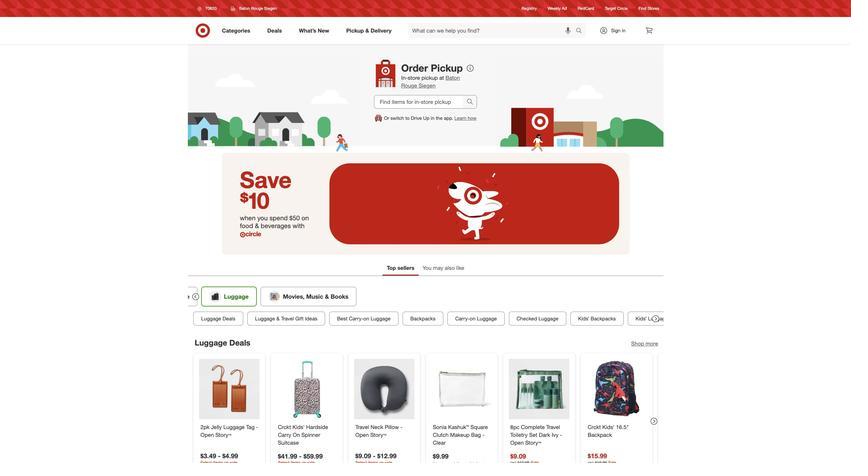 Task type: vqa. For each thing, say whether or not it's contained in the screenshot.
$9.99
yes



Task type: describe. For each thing, give the bounding box(es) containing it.
8pc complete travel toiletry set dark ivy - open story™
[[510, 424, 562, 446]]

drive
[[411, 115, 422, 121]]

find stores
[[639, 6, 659, 11]]

Find items for in-store pickup search field
[[374, 95, 463, 108]]

kids' for kids' backpacks
[[578, 316, 589, 322]]

8pc complete travel toiletry set dark ivy - open story™ link
[[510, 424, 568, 447]]

sellers
[[398, 265, 415, 272]]

carry- inside button
[[455, 316, 470, 322]]

sonia kashuk™ square clutch makeup bag - clear
[[433, 424, 488, 446]]

luggage & travel gift ideas
[[255, 316, 317, 322]]

story™ inside 2pk jelly luggage tag - open story™
[[215, 432, 231, 439]]

rouge inside baton rouge siegen dropdown button
[[251, 6, 263, 11]]

search button
[[573, 23, 589, 39]]

with
[[293, 222, 305, 230]]

shop more button
[[631, 340, 658, 348]]

travel for gift
[[281, 316, 294, 322]]

$50
[[290, 214, 300, 222]]

store
[[408, 75, 420, 81]]

circle
[[617, 6, 628, 11]]

$41.99 - $59.99
[[278, 452, 323, 460]]

toiletry
[[510, 432, 528, 439]]

carry- inside button
[[349, 316, 363, 322]]

kids' for $41.99 - $59.99
[[292, 424, 305, 431]]

luggage deals button
[[193, 312, 243, 326]]

you may also like link
[[419, 262, 468, 276]]

spinner
[[301, 432, 320, 439]]

open inside 2pk jelly luggage tag - open story™
[[200, 432, 214, 439]]

0 vertical spatial pickup
[[346, 27, 364, 34]]

new
[[318, 27, 329, 34]]

pickup & delivery link
[[341, 23, 400, 38]]

kids' luggage button
[[628, 312, 676, 326]]

movies, music & books
[[283, 293, 348, 300]]

baton rouge siegen inside dropdown button
[[239, 6, 277, 11]]

weekly
[[548, 6, 561, 11]]

checked luggage
[[517, 316, 558, 322]]

2pk
[[200, 424, 209, 431]]

travel neck pillow - open story™ link
[[355, 424, 413, 439]]

registry
[[522, 6, 537, 11]]

circle
[[246, 230, 261, 238]]

may
[[433, 265, 443, 272]]

story™ inside travel neck pillow - open story™
[[370, 432, 386, 439]]

0 vertical spatial deals
[[267, 27, 282, 34]]

2pk jelly luggage tag - open story™ link
[[200, 424, 258, 439]]

crckt for $41.99 - $59.99
[[278, 424, 291, 431]]

how
[[468, 115, 477, 121]]

gift
[[295, 316, 303, 322]]

1 vertical spatial luggage deals
[[195, 338, 250, 348]]

clear
[[433, 439, 446, 446]]

clutch
[[433, 432, 449, 439]]

open inside 8pc complete travel toiletry set dark ivy - open story™
[[510, 439, 524, 446]]

or
[[384, 115, 389, 121]]

in-store pickup at
[[401, 75, 446, 81]]

dark
[[539, 432, 550, 439]]

learn
[[454, 115, 467, 121]]

kids' backpacks
[[578, 316, 616, 322]]

more
[[646, 340, 658, 347]]

backpacks button
[[402, 312, 443, 326]]

sign in
[[611, 28, 626, 33]]

siegen inside baton rouge siegen
[[419, 82, 436, 89]]

find
[[639, 6, 647, 11]]

crckt kids' hardside carry on spinner suitcase
[[278, 424, 328, 446]]

set
[[529, 432, 537, 439]]

story™ inside 8pc complete travel toiletry set dark ivy - open story™
[[525, 439, 541, 446]]

suitcase
[[278, 439, 299, 446]]

on inside button
[[470, 316, 475, 322]]

best
[[337, 316, 347, 322]]

hardside
[[306, 424, 328, 431]]

- inside 2pk jelly luggage tag - open story™
[[256, 424, 258, 431]]

travel neck pillow - open story™
[[355, 424, 402, 439]]

what's new
[[299, 27, 329, 34]]

deals link
[[262, 23, 290, 38]]

sign in link
[[594, 23, 636, 38]]

weekly ad
[[548, 6, 567, 11]]

kids' backpacks button
[[570, 312, 624, 326]]

backpack
[[588, 432, 612, 439]]

- inside travel neck pillow - open story™
[[400, 424, 402, 431]]

you may also like
[[423, 265, 464, 272]]

app.
[[444, 115, 453, 121]]

$9.09 - $12.99
[[355, 452, 397, 460]]

open inside travel neck pillow - open story™
[[355, 432, 369, 439]]

1 horizontal spatial in
[[622, 28, 626, 33]]

siegen inside dropdown button
[[264, 6, 277, 11]]

70820
[[205, 6, 217, 11]]

what's
[[299, 27, 316, 34]]

checked luggage button
[[509, 312, 566, 326]]

top sellers link
[[383, 262, 419, 276]]

carry-on luggage button
[[447, 312, 505, 326]]

crckt for $15.99
[[588, 424, 601, 431]]

$3.49
[[200, 452, 216, 460]]

crckt kids' hardside carry on spinner suitcase link
[[278, 424, 336, 447]]

$59.99
[[303, 452, 323, 460]]

or switch to drive up in the app. learn how
[[384, 115, 477, 121]]

tag
[[246, 424, 254, 431]]

travel inside travel neck pillow - open story™
[[355, 424, 369, 431]]

you
[[257, 214, 268, 222]]

kashuk™
[[448, 424, 469, 431]]

redcard
[[578, 6, 594, 11]]

- inside sonia kashuk™ square clutch makeup bag - clear
[[482, 432, 484, 439]]

stores
[[648, 6, 659, 11]]



Task type: locate. For each thing, give the bounding box(es) containing it.
travel
[[281, 316, 294, 322], [355, 424, 369, 431], [546, 424, 560, 431]]

1 horizontal spatial rouge
[[401, 82, 417, 89]]

siegen down 'pickup'
[[419, 82, 436, 89]]

1 horizontal spatial kids'
[[602, 424, 614, 431]]

-
[[256, 424, 258, 431], [400, 424, 402, 431], [482, 432, 484, 439], [560, 432, 562, 439], [218, 452, 220, 460], [373, 452, 375, 460], [299, 452, 302, 460]]

0 vertical spatial baton
[[239, 6, 250, 11]]

sign
[[611, 28, 621, 33]]

the
[[436, 115, 443, 121]]

0 horizontal spatial baton rouge siegen
[[239, 6, 277, 11]]

spend
[[270, 214, 288, 222]]

order
[[401, 62, 428, 74]]

travel inside luggage & travel gift ideas button
[[281, 316, 294, 322]]

deals down luggage button
[[222, 316, 235, 322]]

16.5"
[[616, 424, 629, 431]]

1 horizontal spatial baton
[[446, 75, 460, 81]]

0 vertical spatial in
[[622, 28, 626, 33]]

1 kids' from the left
[[292, 424, 305, 431]]

8pc complete travel toiletry set dark ivy - open story™ image
[[509, 359, 569, 420], [509, 359, 569, 420]]

crckt kids' 16.5" backpack image
[[586, 359, 647, 420], [586, 359, 647, 420]]

deals
[[267, 27, 282, 34], [222, 316, 235, 322], [229, 338, 250, 348]]

kids' inside 'kids' backpacks' button
[[578, 316, 589, 322]]

rouge inside baton rouge siegen
[[401, 82, 417, 89]]

luggage
[[224, 293, 249, 300], [201, 316, 221, 322], [255, 316, 275, 322], [371, 316, 391, 322], [477, 316, 497, 322], [538, 316, 558, 322], [648, 316, 668, 322], [195, 338, 227, 348], [223, 424, 245, 431]]

kids' for $15.99
[[602, 424, 614, 431]]

carry-on luggage
[[455, 316, 497, 322]]

pillow
[[385, 424, 399, 431]]

makeup
[[450, 432, 470, 439]]

8pc
[[510, 424, 519, 431]]

$3.49 - $4.99
[[200, 452, 238, 460]]

checked
[[517, 316, 537, 322]]

1 carry- from the left
[[349, 316, 363, 322]]

luggage deals down luggage deals button
[[195, 338, 250, 348]]

2 vertical spatial deals
[[229, 338, 250, 348]]

0 horizontal spatial rouge
[[251, 6, 263, 11]]

kids' inside kids' luggage button
[[636, 316, 647, 322]]

on inside button
[[363, 316, 369, 322]]

1 kids' from the left
[[578, 316, 589, 322]]

pickup
[[346, 27, 364, 34], [431, 62, 463, 74]]

books
[[331, 293, 348, 300]]

2 kids' from the left
[[602, 424, 614, 431]]

$9.09 left $12.99
[[355, 452, 371, 460]]

0 vertical spatial luggage deals
[[201, 316, 235, 322]]

1 horizontal spatial carry-
[[455, 316, 470, 322]]

0 horizontal spatial crckt
[[278, 424, 291, 431]]

crckt inside crckt kids' hardside carry on spinner suitcase
[[278, 424, 291, 431]]

2 carry- from the left
[[455, 316, 470, 322]]

1 horizontal spatial story™
[[370, 432, 386, 439]]

in right up
[[431, 115, 435, 121]]

travel left neck
[[355, 424, 369, 431]]

- right 'bag'
[[482, 432, 484, 439]]

luggage deals inside luggage deals button
[[201, 316, 235, 322]]

shop
[[631, 340, 644, 347]]

0 horizontal spatial carry-
[[349, 316, 363, 322]]

target circle link
[[605, 6, 628, 11]]

2 horizontal spatial travel
[[546, 424, 560, 431]]

crckt up backpack
[[588, 424, 601, 431]]

baton up categories link
[[239, 6, 250, 11]]

- left $12.99
[[373, 452, 375, 460]]

1 vertical spatial baton
[[446, 75, 460, 81]]

registry link
[[522, 6, 537, 11]]

deals down luggage deals button
[[229, 338, 250, 348]]

- right tag on the bottom left of the page
[[256, 424, 258, 431]]

top
[[387, 265, 396, 272]]

when
[[240, 214, 256, 222]]

switch
[[391, 115, 404, 121]]

story™ down jelly
[[215, 432, 231, 439]]

& up circle
[[255, 222, 259, 230]]

$12.99
[[377, 452, 397, 460]]

1 vertical spatial in
[[431, 115, 435, 121]]

2 crckt from the left
[[588, 424, 601, 431]]

1 vertical spatial siegen
[[419, 82, 436, 89]]

& left delivery
[[365, 27, 369, 34]]

1 horizontal spatial baton rouge siegen
[[401, 75, 460, 89]]

siegen up deals link
[[264, 6, 277, 11]]

story™ down set on the right bottom
[[525, 439, 541, 446]]

beverages
[[261, 222, 291, 230]]

jelly
[[211, 424, 222, 431]]

1 horizontal spatial kids'
[[636, 316, 647, 322]]

0 vertical spatial siegen
[[264, 6, 277, 11]]

What can we help you find? suggestions appear below search field
[[408, 23, 578, 38]]

to
[[405, 115, 410, 121]]

crckt kids' hardside carry on spinner suitcase image
[[276, 359, 337, 420], [276, 359, 337, 420]]

pickup up at
[[431, 62, 463, 74]]

baton inside baton rouge siegen
[[446, 75, 460, 81]]

& inside 'when you spend $50 on food & beverages with circle'
[[255, 222, 259, 230]]

0 horizontal spatial backpacks
[[410, 316, 435, 322]]

baton inside baton rouge siegen dropdown button
[[239, 6, 250, 11]]

baton rouge siegen down order pickup
[[401, 75, 460, 89]]

- left $4.99
[[218, 452, 220, 460]]

like
[[456, 265, 464, 272]]

in
[[622, 28, 626, 33], [431, 115, 435, 121]]

1 vertical spatial deals
[[222, 316, 235, 322]]

1 horizontal spatial open
[[355, 432, 369, 439]]

on inside 'when you spend $50 on food & beverages with circle'
[[302, 214, 309, 222]]

1 vertical spatial baton rouge siegen
[[401, 75, 460, 89]]

travel neck pillow - open story™ image
[[354, 359, 414, 420], [354, 359, 414, 420]]

travel for toiletry
[[546, 424, 560, 431]]

crckt
[[278, 424, 291, 431], [588, 424, 601, 431]]

& left gift
[[276, 316, 280, 322]]

best carry-on luggage button
[[329, 312, 398, 326]]

- inside 8pc complete travel toiletry set dark ivy - open story™
[[560, 432, 562, 439]]

movies, music & books button
[[260, 287, 356, 306]]

- right ivy
[[560, 432, 562, 439]]

0 horizontal spatial open
[[200, 432, 214, 439]]

1 horizontal spatial siegen
[[419, 82, 436, 89]]

ad
[[562, 6, 567, 11]]

travel up ivy
[[546, 424, 560, 431]]

sonia
[[433, 424, 447, 431]]

0 vertical spatial baton rouge siegen
[[239, 6, 277, 11]]

1 horizontal spatial crckt
[[588, 424, 601, 431]]

kids' for kids' luggage
[[636, 316, 647, 322]]

pickup left delivery
[[346, 27, 364, 34]]

0 horizontal spatial in
[[431, 115, 435, 121]]

1 backpacks from the left
[[410, 316, 435, 322]]

crckt up carry
[[278, 424, 291, 431]]

luggage inside 2pk jelly luggage tag - open story™
[[223, 424, 245, 431]]

$9.09
[[355, 452, 371, 460], [510, 452, 526, 460]]

crckt kids' 16.5" backpack link
[[588, 424, 645, 439]]

crckt inside crckt kids' 16.5" backpack
[[588, 424, 601, 431]]

square
[[470, 424, 488, 431]]

2pk jelly luggage tag - open story™
[[200, 424, 258, 439]]

travel inside 8pc complete travel toiletry set dark ivy - open story™
[[546, 424, 560, 431]]

& right 'music'
[[325, 293, 329, 300]]

in right sign
[[622, 28, 626, 33]]

at
[[439, 75, 444, 81]]

1 vertical spatial pickup
[[431, 62, 463, 74]]

$15.99
[[588, 452, 607, 460]]

ideas
[[305, 316, 317, 322]]

baton rouge siegen
[[239, 6, 277, 11], [401, 75, 460, 89]]

story™ down neck
[[370, 432, 386, 439]]

you
[[423, 265, 432, 272]]

complete
[[521, 424, 545, 431]]

sonia kashuk™ square clutch makeup bag - clear image
[[431, 359, 492, 420], [431, 359, 492, 420]]

1 horizontal spatial $9.09
[[510, 452, 526, 460]]

open
[[200, 432, 214, 439], [355, 432, 369, 439], [510, 439, 524, 446]]

1 horizontal spatial on
[[363, 316, 369, 322]]

2pk jelly luggage tag - open story™ image
[[199, 359, 259, 420], [199, 359, 259, 420]]

1 horizontal spatial backpacks
[[591, 316, 616, 322]]

movies,
[[283, 293, 304, 300]]

baton rouge siegen up deals link
[[239, 6, 277, 11]]

categories link
[[216, 23, 259, 38]]

pickup
[[422, 75, 438, 81]]

0 horizontal spatial siegen
[[264, 6, 277, 11]]

kids' up backpack
[[602, 424, 614, 431]]

when you spend $50 on food & beverages with circle
[[240, 214, 309, 238]]

backpacks inside button
[[591, 316, 616, 322]]

1 horizontal spatial travel
[[355, 424, 369, 431]]

top sellers
[[387, 265, 415, 272]]

backpacks
[[410, 316, 435, 322], [591, 316, 616, 322]]

kids' inside crckt kids' 16.5" backpack
[[602, 424, 614, 431]]

1 vertical spatial rouge
[[401, 82, 417, 89]]

2 backpacks from the left
[[591, 316, 616, 322]]

0 horizontal spatial pickup
[[346, 27, 364, 34]]

2 horizontal spatial on
[[470, 316, 475, 322]]

open down 'toiletry'
[[510, 439, 524, 446]]

$9.09 for $9.09
[[510, 452, 526, 460]]

2 horizontal spatial open
[[510, 439, 524, 446]]

open up $9.09 - $12.99
[[355, 432, 369, 439]]

baton right at
[[446, 75, 460, 81]]

0 horizontal spatial story™
[[215, 432, 231, 439]]

deals down baton rouge siegen dropdown button
[[267, 27, 282, 34]]

$9.09 for $9.09 - $12.99
[[355, 452, 371, 460]]

$9.09 down 'toiletry'
[[510, 452, 526, 460]]

- right $41.99
[[299, 452, 302, 460]]

food
[[240, 222, 253, 230]]

0 horizontal spatial kids'
[[292, 424, 305, 431]]

learn how button
[[454, 115, 477, 122]]

on
[[293, 432, 300, 439]]

target
[[605, 6, 616, 11]]

weekly ad link
[[548, 6, 567, 11]]

luggage & travel gift ideas button
[[247, 312, 325, 326]]

2 horizontal spatial story™
[[525, 439, 541, 446]]

music
[[306, 293, 323, 300]]

&
[[365, 27, 369, 34], [255, 222, 259, 230], [325, 293, 329, 300], [276, 316, 280, 322]]

$41.99
[[278, 452, 297, 460]]

find stores link
[[639, 6, 659, 11]]

$10
[[240, 187, 270, 215]]

- right pillow
[[400, 424, 402, 431]]

rouge
[[251, 6, 263, 11], [401, 82, 417, 89]]

kids' inside crckt kids' hardside carry on spinner suitcase
[[292, 424, 305, 431]]

travel left gift
[[281, 316, 294, 322]]

delivery
[[371, 27, 392, 34]]

kids' up on
[[292, 424, 305, 431]]

0 horizontal spatial baton
[[239, 6, 250, 11]]

on
[[302, 214, 309, 222], [363, 316, 369, 322], [470, 316, 475, 322]]

save
[[240, 166, 292, 194]]

$9.99
[[433, 452, 448, 460]]

deals inside button
[[222, 316, 235, 322]]

0 horizontal spatial travel
[[281, 316, 294, 322]]

$4.99
[[222, 452, 238, 460]]

0 horizontal spatial on
[[302, 214, 309, 222]]

luggage deals down luggage button
[[201, 316, 235, 322]]

open down 2pk
[[200, 432, 214, 439]]

rouge up deals link
[[251, 6, 263, 11]]

1 horizontal spatial pickup
[[431, 62, 463, 74]]

0 horizontal spatial kids'
[[578, 316, 589, 322]]

1 crckt from the left
[[278, 424, 291, 431]]

2 kids' from the left
[[636, 316, 647, 322]]

backpacks inside button
[[410, 316, 435, 322]]

home button
[[150, 287, 197, 306]]

0 horizontal spatial $9.09
[[355, 452, 371, 460]]

up
[[423, 115, 430, 121]]

carry-
[[349, 316, 363, 322], [455, 316, 470, 322]]

pickup & delivery
[[346, 27, 392, 34]]

kids'
[[292, 424, 305, 431], [602, 424, 614, 431]]

0 vertical spatial rouge
[[251, 6, 263, 11]]

rouge down in-
[[401, 82, 417, 89]]



